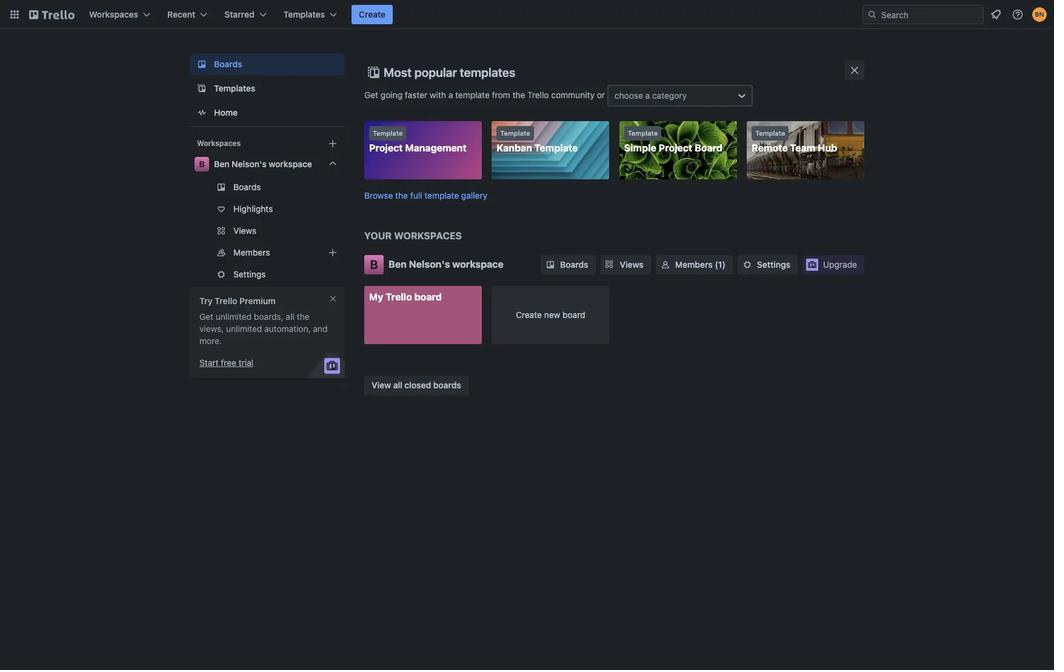 Task type: locate. For each thing, give the bounding box(es) containing it.
members for members (1)
[[676, 259, 713, 270]]

trello inside try trello premium get unlimited boards, all the views, unlimited automation, and more.
[[215, 296, 237, 306]]

1 horizontal spatial workspaces
[[197, 139, 241, 148]]

0 horizontal spatial ben nelson's workspace
[[214, 159, 312, 169]]

0 horizontal spatial sm image
[[545, 259, 557, 271]]

browse
[[365, 190, 393, 200]]

template for simple
[[628, 129, 658, 137]]

create for create new board
[[516, 310, 542, 320]]

trello right "my"
[[386, 291, 412, 302]]

remote
[[752, 143, 788, 153]]

board right "my"
[[415, 291, 442, 302]]

workspaces inside dropdown button
[[89, 9, 138, 19]]

get
[[365, 90, 379, 100], [200, 312, 214, 322]]

nelson's down workspaces
[[409, 259, 450, 270]]

template simple project board
[[625, 129, 723, 153]]

trello right try
[[215, 296, 237, 306]]

workspaces
[[394, 230, 462, 241]]

management
[[405, 143, 467, 153]]

1 horizontal spatial board
[[563, 310, 586, 320]]

workspaces button
[[82, 5, 158, 24]]

1 vertical spatial b
[[370, 257, 378, 271]]

board right new
[[563, 310, 586, 320]]

the for get going faster with a template from the trello community or
[[513, 90, 526, 100]]

1 horizontal spatial create
[[516, 310, 542, 320]]

a right choose at the top of page
[[646, 90, 650, 101]]

from
[[492, 90, 511, 100]]

template right the full
[[425, 190, 459, 200]]

premium
[[240, 296, 276, 306]]

0 horizontal spatial create
[[359, 9, 386, 19]]

a
[[449, 90, 453, 100], [646, 90, 650, 101]]

1 horizontal spatial all
[[394, 380, 403, 391]]

1 vertical spatial all
[[394, 380, 403, 391]]

(1)
[[715, 259, 726, 270]]

workspace up the highlights link
[[269, 159, 312, 169]]

templates inside popup button
[[284, 9, 325, 19]]

1 horizontal spatial members
[[676, 259, 713, 270]]

template inside the template remote team hub
[[756, 129, 786, 137]]

1 horizontal spatial trello
[[386, 291, 412, 302]]

1 vertical spatial template
[[425, 190, 459, 200]]

highlights
[[234, 204, 273, 214]]

1 vertical spatial boards
[[234, 182, 261, 192]]

b
[[199, 159, 205, 169], [370, 257, 378, 271]]

workspace down workspaces
[[453, 259, 504, 270]]

template up "simple"
[[628, 129, 658, 137]]

0 horizontal spatial board
[[415, 291, 442, 302]]

settings link down members link
[[190, 265, 345, 284]]

members for members
[[234, 247, 270, 258]]

1 vertical spatial members
[[676, 259, 713, 270]]

Search field
[[878, 5, 984, 24]]

most
[[384, 66, 412, 79]]

get left going in the left of the page
[[365, 90, 379, 100]]

the right 'from'
[[513, 90, 526, 100]]

sm image
[[545, 259, 557, 271], [660, 259, 672, 271]]

ben nelson's workspace up the highlights link
[[214, 159, 312, 169]]

0 horizontal spatial project
[[369, 143, 403, 153]]

0 vertical spatial nelson's
[[232, 159, 267, 169]]

templates
[[460, 66, 516, 79]]

start free trial
[[200, 358, 254, 368]]

going
[[381, 90, 403, 100]]

settings right sm icon
[[758, 259, 791, 270]]

0 horizontal spatial settings
[[234, 269, 266, 280]]

boards link
[[190, 53, 345, 75], [190, 178, 345, 197], [541, 255, 596, 274]]

members (1)
[[676, 259, 726, 270]]

templates right starred dropdown button
[[284, 9, 325, 19]]

members down highlights
[[234, 247, 270, 258]]

start free trial button
[[200, 357, 254, 369]]

1 vertical spatial the
[[396, 190, 408, 200]]

1 horizontal spatial sm image
[[660, 259, 672, 271]]

0 vertical spatial all
[[286, 312, 295, 322]]

1 horizontal spatial ben
[[389, 259, 407, 270]]

boards link for highlights
[[190, 178, 345, 197]]

1 vertical spatial create
[[516, 310, 542, 320]]

and
[[313, 324, 328, 334]]

the inside try trello premium get unlimited boards, all the views, unlimited automation, and more.
[[297, 312, 310, 322]]

1 vertical spatial boards link
[[190, 178, 345, 197]]

0 vertical spatial workspaces
[[89, 9, 138, 19]]

create new board
[[516, 310, 586, 320]]

project left board
[[659, 143, 693, 153]]

0 vertical spatial the
[[513, 90, 526, 100]]

upgrade
[[824, 259, 858, 270]]

0 horizontal spatial a
[[449, 90, 453, 100]]

all right view
[[394, 380, 403, 391]]

sm image
[[742, 259, 754, 271]]

settings link right (1)
[[738, 255, 798, 274]]

the up automation,
[[297, 312, 310, 322]]

1 horizontal spatial views link
[[601, 255, 651, 274]]

project up browse on the left top
[[369, 143, 403, 153]]

project inside template project management
[[369, 143, 403, 153]]

1 horizontal spatial a
[[646, 90, 650, 101]]

1 vertical spatial workspace
[[453, 259, 504, 270]]

views,
[[200, 324, 224, 334]]

get up views,
[[200, 312, 214, 322]]

0 vertical spatial b
[[199, 159, 205, 169]]

try trello premium get unlimited boards, all the views, unlimited automation, and more.
[[200, 296, 328, 346]]

1 vertical spatial ben
[[389, 259, 407, 270]]

template down going in the left of the page
[[373, 129, 403, 137]]

0 horizontal spatial settings link
[[190, 265, 345, 284]]

1 horizontal spatial b
[[370, 257, 378, 271]]

template down the templates
[[456, 90, 490, 100]]

template up "remote"
[[756, 129, 786, 137]]

0 horizontal spatial views link
[[190, 221, 345, 241]]

search image
[[868, 10, 878, 19]]

board image
[[195, 57, 209, 72]]

boards link up new
[[541, 255, 596, 274]]

boards right board icon
[[214, 59, 242, 69]]

sm image up create new board
[[545, 259, 557, 271]]

views link
[[190, 221, 345, 241], [601, 255, 651, 274]]

0 horizontal spatial nelson's
[[232, 159, 267, 169]]

board for create new board
[[563, 310, 586, 320]]

0 horizontal spatial b
[[199, 159, 205, 169]]

1 horizontal spatial settings
[[758, 259, 791, 270]]

all inside button
[[394, 380, 403, 391]]

all
[[286, 312, 295, 322], [394, 380, 403, 391]]

0 vertical spatial views
[[234, 226, 257, 236]]

1 vertical spatial templates
[[214, 83, 256, 93]]

1 vertical spatial views
[[620, 259, 644, 270]]

0 vertical spatial ben nelson's workspace
[[214, 159, 312, 169]]

2 vertical spatial the
[[297, 312, 310, 322]]

0 horizontal spatial workspace
[[269, 159, 312, 169]]

1 vertical spatial workspaces
[[197, 139, 241, 148]]

views
[[234, 226, 257, 236], [620, 259, 644, 270]]

with
[[430, 90, 446, 100]]

create
[[359, 9, 386, 19], [516, 310, 542, 320]]

template
[[373, 129, 403, 137], [501, 129, 531, 137], [628, 129, 658, 137], [756, 129, 786, 137], [535, 143, 578, 153]]

1 vertical spatial board
[[563, 310, 586, 320]]

my trello board link
[[365, 286, 482, 344]]

template inside 'template simple project board'
[[628, 129, 658, 137]]

templates up home
[[214, 83, 256, 93]]

boards up new
[[560, 259, 589, 270]]

1 horizontal spatial the
[[396, 190, 408, 200]]

0 vertical spatial board
[[415, 291, 442, 302]]

home image
[[195, 106, 209, 120]]

1 vertical spatial ben nelson's workspace
[[389, 259, 504, 270]]

0 vertical spatial boards link
[[190, 53, 345, 75]]

template inside template project management
[[373, 129, 403, 137]]

settings link
[[738, 255, 798, 274], [190, 265, 345, 284]]

0 horizontal spatial members
[[234, 247, 270, 258]]

1 horizontal spatial workspace
[[453, 259, 504, 270]]

members link
[[190, 243, 345, 263]]

settings
[[758, 259, 791, 270], [234, 269, 266, 280]]

boards
[[214, 59, 242, 69], [234, 182, 261, 192], [560, 259, 589, 270]]

my
[[369, 291, 384, 302]]

0 vertical spatial get
[[365, 90, 379, 100]]

create for create
[[359, 9, 386, 19]]

sm image inside boards link
[[545, 259, 557, 271]]

most popular templates
[[384, 66, 516, 79]]

members
[[234, 247, 270, 258], [676, 259, 713, 270]]

2 project from the left
[[659, 143, 693, 153]]

unlimited
[[216, 312, 252, 322], [226, 324, 262, 334]]

settings up premium
[[234, 269, 266, 280]]

home link
[[190, 102, 345, 124]]

choose
[[615, 90, 644, 101]]

b down home image
[[199, 159, 205, 169]]

unlimited down boards,
[[226, 324, 262, 334]]

ben nelson's workspace
[[214, 159, 312, 169], [389, 259, 504, 270]]

boards link up the highlights link
[[190, 178, 345, 197]]

template
[[456, 90, 490, 100], [425, 190, 459, 200]]

1 horizontal spatial get
[[365, 90, 379, 100]]

nelson's up highlights
[[232, 159, 267, 169]]

project
[[369, 143, 403, 153], [659, 143, 693, 153]]

2 horizontal spatial the
[[513, 90, 526, 100]]

create inside button
[[359, 9, 386, 19]]

0 horizontal spatial the
[[297, 312, 310, 322]]

the
[[513, 90, 526, 100], [396, 190, 408, 200], [297, 312, 310, 322]]

0 horizontal spatial trello
[[215, 296, 237, 306]]

board
[[415, 291, 442, 302], [563, 310, 586, 320]]

all up automation,
[[286, 312, 295, 322]]

b down the your
[[370, 257, 378, 271]]

primary element
[[0, 0, 1055, 29]]

0 vertical spatial templates
[[284, 9, 325, 19]]

template up kanban
[[501, 129, 531, 137]]

a right the "with"
[[449, 90, 453, 100]]

1 horizontal spatial templates
[[284, 9, 325, 19]]

ben down "your workspaces" at the top left of page
[[389, 259, 407, 270]]

ben nelson's workspace down workspaces
[[389, 259, 504, 270]]

create a workspace image
[[326, 136, 340, 151]]

sm image left members (1)
[[660, 259, 672, 271]]

upgrade button
[[803, 255, 865, 274]]

templates
[[284, 9, 325, 19], [214, 83, 256, 93]]

templates button
[[276, 5, 345, 24]]

recent button
[[160, 5, 215, 24]]

1 horizontal spatial nelson's
[[409, 259, 450, 270]]

the left the full
[[396, 190, 408, 200]]

view all closed boards button
[[365, 376, 469, 395]]

back to home image
[[29, 5, 75, 24]]

ben
[[214, 159, 230, 169], [389, 259, 407, 270]]

nelson's
[[232, 159, 267, 169], [409, 259, 450, 270]]

workspaces
[[89, 9, 138, 19], [197, 139, 241, 148]]

0 vertical spatial ben
[[214, 159, 230, 169]]

1 horizontal spatial project
[[659, 143, 693, 153]]

closed
[[405, 380, 431, 391]]

1 project from the left
[[369, 143, 403, 153]]

trello left community at right
[[528, 90, 549, 100]]

0 vertical spatial members
[[234, 247, 270, 258]]

1 vertical spatial get
[[200, 312, 214, 322]]

0 horizontal spatial all
[[286, 312, 295, 322]]

boards up highlights
[[234, 182, 261, 192]]

your
[[365, 230, 392, 241]]

0 vertical spatial views link
[[190, 221, 345, 241]]

1 sm image from the left
[[545, 259, 557, 271]]

ben nelson (bennelson96) image
[[1033, 7, 1048, 22]]

members left (1)
[[676, 259, 713, 270]]

get going faster with a template from the trello community or
[[365, 90, 608, 100]]

0 horizontal spatial workspaces
[[89, 9, 138, 19]]

ben down home
[[214, 159, 230, 169]]

workspace
[[269, 159, 312, 169], [453, 259, 504, 270]]

2 vertical spatial boards
[[560, 259, 589, 270]]

0 vertical spatial create
[[359, 9, 386, 19]]

unlimited up views,
[[216, 312, 252, 322]]

2 vertical spatial boards link
[[541, 255, 596, 274]]

home
[[214, 107, 238, 118]]

template for remote
[[756, 129, 786, 137]]

boards link up 'templates' link on the top of page
[[190, 53, 345, 75]]

2 sm image from the left
[[660, 259, 672, 271]]

free
[[221, 358, 237, 368]]

community
[[552, 90, 595, 100]]

trello
[[528, 90, 549, 100], [386, 291, 412, 302], [215, 296, 237, 306]]

0 horizontal spatial get
[[200, 312, 214, 322]]



Task type: vqa. For each thing, say whether or not it's contained in the screenshot.
FOR inside Design Project Template by Kene Ohiaeri, Product Designer An easy to use template for planning and monitoring your branding and product design projects online.
no



Task type: describe. For each thing, give the bounding box(es) containing it.
try
[[200, 296, 213, 306]]

trello for my trello board
[[386, 291, 412, 302]]

template project management
[[369, 129, 467, 153]]

2 horizontal spatial trello
[[528, 90, 549, 100]]

0 horizontal spatial views
[[234, 226, 257, 236]]

get inside try trello premium get unlimited boards, all the views, unlimited automation, and more.
[[200, 312, 214, 322]]

settings for the leftmost settings link
[[234, 269, 266, 280]]

board for my trello board
[[415, 291, 442, 302]]

template remote team hub
[[752, 129, 838, 153]]

starred button
[[217, 5, 274, 24]]

0 vertical spatial workspace
[[269, 159, 312, 169]]

1 vertical spatial nelson's
[[409, 259, 450, 270]]

0 horizontal spatial ben
[[214, 159, 230, 169]]

boards
[[434, 380, 461, 391]]

1 horizontal spatial settings link
[[738, 255, 798, 274]]

start
[[200, 358, 219, 368]]

view
[[372, 380, 391, 391]]

open information menu image
[[1012, 8, 1025, 21]]

view all closed boards
[[372, 380, 461, 391]]

1 horizontal spatial views
[[620, 259, 644, 270]]

more.
[[200, 336, 222, 346]]

board
[[695, 143, 723, 153]]

or
[[597, 90, 605, 100]]

team
[[791, 143, 816, 153]]

trello for try trello premium get unlimited boards, all the views, unlimited automation, and more.
[[215, 296, 237, 306]]

new
[[545, 310, 561, 320]]

starred
[[225, 9, 255, 19]]

boards for highlights
[[234, 182, 261, 192]]

choose a category
[[615, 90, 687, 101]]

settings for the rightmost settings link
[[758, 259, 791, 270]]

0 horizontal spatial templates
[[214, 83, 256, 93]]

your workspaces
[[365, 230, 462, 241]]

boards,
[[254, 312, 284, 322]]

template right kanban
[[535, 143, 578, 153]]

0 vertical spatial boards
[[214, 59, 242, 69]]

simple
[[625, 143, 657, 153]]

templates link
[[190, 78, 345, 99]]

boards for views
[[560, 259, 589, 270]]

add image
[[326, 246, 340, 260]]

1 vertical spatial unlimited
[[226, 324, 262, 334]]

browse the full template gallery link
[[365, 190, 488, 200]]

template board image
[[195, 81, 209, 96]]

popular
[[415, 66, 457, 79]]

project inside 'template simple project board'
[[659, 143, 693, 153]]

my trello board
[[369, 291, 442, 302]]

faster
[[405, 90, 428, 100]]

template for kanban
[[501, 129, 531, 137]]

0 vertical spatial template
[[456, 90, 490, 100]]

template for project
[[373, 129, 403, 137]]

automation,
[[264, 324, 311, 334]]

0 notifications image
[[989, 7, 1004, 22]]

all inside try trello premium get unlimited boards, all the views, unlimited automation, and more.
[[286, 312, 295, 322]]

hub
[[818, 143, 838, 153]]

1 vertical spatial views link
[[601, 255, 651, 274]]

category
[[653, 90, 687, 101]]

boards link for views
[[541, 255, 596, 274]]

the for try trello premium get unlimited boards, all the views, unlimited automation, and more.
[[297, 312, 310, 322]]

highlights link
[[190, 200, 345, 219]]

browse the full template gallery
[[365, 190, 488, 200]]

gallery
[[462, 190, 488, 200]]

1 horizontal spatial ben nelson's workspace
[[389, 259, 504, 270]]

template kanban template
[[497, 129, 578, 153]]

trial
[[239, 358, 254, 368]]

create button
[[352, 5, 393, 24]]

recent
[[167, 9, 196, 19]]

full
[[411, 190, 423, 200]]

0 vertical spatial unlimited
[[216, 312, 252, 322]]

kanban
[[497, 143, 533, 153]]



